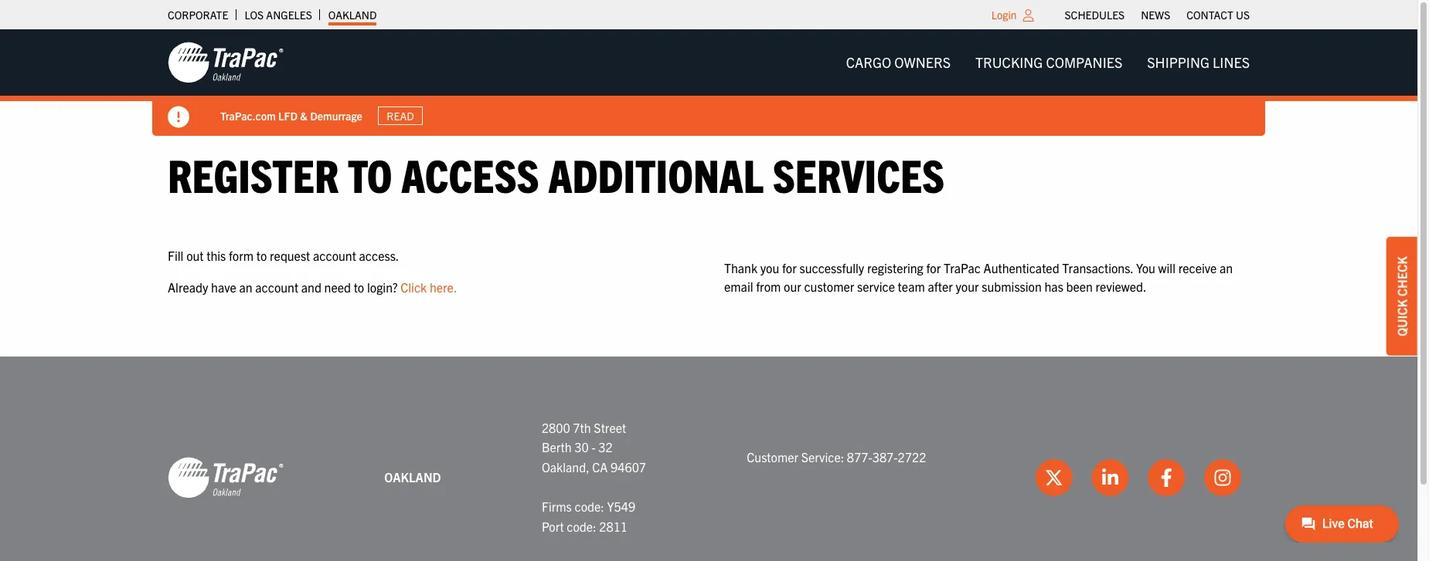 Task type: vqa. For each thing, say whether or not it's contained in the screenshot.
2800
yes



Task type: locate. For each thing, give the bounding box(es) containing it.
you
[[760, 260, 779, 276]]

menu bar up shipping at the right top of the page
[[1057, 4, 1258, 26]]

0 vertical spatial oakland
[[328, 8, 377, 22]]

0 horizontal spatial for
[[782, 260, 797, 276]]

read
[[387, 109, 414, 123]]

an inside thank you for successfully registering for trapac authenticated transactions. you will receive an email from our customer service team after your submission has been reviewed.
[[1220, 260, 1233, 276]]

submission
[[982, 279, 1042, 294]]

oakland
[[328, 8, 377, 22], [384, 470, 441, 485]]

this
[[207, 248, 226, 263]]

customer
[[747, 450, 799, 465]]

los
[[245, 8, 264, 22]]

0 horizontal spatial an
[[239, 280, 252, 295]]

1 oakland image from the top
[[168, 41, 284, 84]]

out
[[186, 248, 204, 263]]

contact
[[1187, 8, 1233, 22]]

demurrage
[[310, 109, 362, 123]]

request
[[270, 248, 310, 263]]

fill out this form to request account access.
[[168, 248, 399, 263]]

code: up '2811'
[[575, 499, 604, 515]]

you
[[1136, 260, 1155, 276]]

to
[[348, 146, 392, 203], [256, 248, 267, 263], [354, 280, 364, 295]]

our
[[784, 279, 801, 294]]

registering
[[867, 260, 924, 276]]

street
[[594, 420, 626, 436]]

to down read
[[348, 146, 392, 203]]

for up our
[[782, 260, 797, 276]]

1 vertical spatial code:
[[567, 519, 596, 535]]

877-
[[847, 450, 872, 465]]

2800
[[542, 420, 570, 436]]

us
[[1236, 8, 1250, 22]]

will
[[1158, 260, 1176, 276]]

register to access additional services
[[168, 146, 945, 203]]

0 horizontal spatial oakland
[[328, 8, 377, 22]]

1 horizontal spatial account
[[313, 248, 356, 263]]

account up need
[[313, 248, 356, 263]]

trapac.com lfd & demurrage
[[220, 109, 362, 123]]

menu bar down light image
[[834, 47, 1262, 78]]

berth
[[542, 440, 572, 456]]

0 vertical spatial menu bar
[[1057, 4, 1258, 26]]

shipping lines link
[[1135, 47, 1262, 78]]

an right receive
[[1220, 260, 1233, 276]]

1 vertical spatial oakland image
[[168, 456, 284, 500]]

trucking
[[975, 53, 1043, 71]]

firms
[[542, 499, 572, 515]]

team
[[898, 279, 925, 294]]

an
[[1220, 260, 1233, 276], [239, 280, 252, 295]]

trucking companies
[[975, 53, 1123, 71]]

banner
[[0, 29, 1429, 136]]

thank
[[724, 260, 758, 276]]

menu bar containing schedules
[[1057, 4, 1258, 26]]

authenticated
[[984, 260, 1059, 276]]

footer
[[0, 357, 1418, 562]]

lfd
[[278, 109, 298, 123]]

news
[[1141, 8, 1170, 22]]

account down fill out this form to request account access.
[[255, 280, 298, 295]]

1 vertical spatial menu bar
[[834, 47, 1262, 78]]

transactions.
[[1062, 260, 1133, 276]]

2800 7th street berth 30 - 32 oakland, ca 94607
[[542, 420, 646, 475]]

2811
[[599, 519, 628, 535]]

to right form
[[256, 248, 267, 263]]

los angeles link
[[245, 4, 312, 26]]

1 vertical spatial oakland
[[384, 470, 441, 485]]

corporate
[[168, 8, 228, 22]]

port
[[542, 519, 564, 535]]

oakland image
[[168, 41, 284, 84], [168, 456, 284, 500]]

0 vertical spatial an
[[1220, 260, 1233, 276]]

click here. link
[[401, 280, 457, 295]]

cargo owners
[[846, 53, 951, 71]]

additional
[[548, 146, 764, 203]]

ca
[[592, 460, 608, 475]]

2 vertical spatial to
[[354, 280, 364, 295]]

corporate link
[[168, 4, 228, 26]]

owners
[[895, 53, 951, 71]]

1 vertical spatial account
[[255, 280, 298, 295]]

account
[[313, 248, 356, 263], [255, 280, 298, 295]]

7th
[[573, 420, 591, 436]]

oakland,
[[542, 460, 589, 475]]

1 vertical spatial to
[[256, 248, 267, 263]]

1 horizontal spatial oakland
[[384, 470, 441, 485]]

cargo owners link
[[834, 47, 963, 78]]

angeles
[[266, 8, 312, 22]]

service
[[857, 279, 895, 294]]

code: right port
[[567, 519, 596, 535]]

to right need
[[354, 280, 364, 295]]

1 vertical spatial an
[[239, 280, 252, 295]]

access.
[[359, 248, 399, 263]]

-
[[592, 440, 596, 456]]

for up after
[[926, 260, 941, 276]]

2 oakland image from the top
[[168, 456, 284, 500]]

read link
[[378, 107, 423, 125]]

1 horizontal spatial an
[[1220, 260, 1233, 276]]

0 vertical spatial oakland image
[[168, 41, 284, 84]]

387-
[[872, 450, 898, 465]]

0 horizontal spatial account
[[255, 280, 298, 295]]

los angeles
[[245, 8, 312, 22]]

for
[[782, 260, 797, 276], [926, 260, 941, 276]]

2 for from the left
[[926, 260, 941, 276]]

firms code:  y549 port code:  2811
[[542, 499, 635, 535]]

contact us
[[1187, 8, 1250, 22]]

1 horizontal spatial for
[[926, 260, 941, 276]]

menu bar
[[1057, 4, 1258, 26], [834, 47, 1262, 78]]

an right have
[[239, 280, 252, 295]]

trucking companies link
[[963, 47, 1135, 78]]

click
[[401, 280, 427, 295]]

code:
[[575, 499, 604, 515], [567, 519, 596, 535]]

quick check link
[[1387, 237, 1418, 356]]



Task type: describe. For each thing, give the bounding box(es) containing it.
been
[[1066, 279, 1093, 294]]

reviewed.
[[1096, 279, 1147, 294]]

0 vertical spatial account
[[313, 248, 356, 263]]

already
[[168, 280, 208, 295]]

trapac
[[944, 260, 981, 276]]

schedules
[[1065, 8, 1125, 22]]

email
[[724, 279, 753, 294]]

services
[[773, 146, 945, 203]]

banner containing cargo owners
[[0, 29, 1429, 136]]

solid image
[[168, 107, 189, 128]]

light image
[[1023, 9, 1034, 22]]

fill
[[168, 248, 184, 263]]

companies
[[1046, 53, 1123, 71]]

need
[[324, 280, 351, 295]]

and
[[301, 280, 321, 295]]

register
[[168, 146, 339, 203]]

shipping lines
[[1147, 53, 1250, 71]]

contact us link
[[1187, 4, 1250, 26]]

thank you for successfully registering for trapac authenticated transactions. you will receive an email from our customer service team after your submission has been reviewed.
[[724, 260, 1233, 294]]

cargo
[[846, 53, 891, 71]]

your
[[956, 279, 979, 294]]

menu bar containing cargo owners
[[834, 47, 1262, 78]]

news link
[[1141, 4, 1170, 26]]

login?
[[367, 280, 398, 295]]

login link
[[992, 8, 1017, 22]]

schedules link
[[1065, 4, 1125, 26]]

94607
[[611, 460, 646, 475]]

already have an account and need to login? click here.
[[168, 280, 457, 295]]

&
[[300, 109, 308, 123]]

from
[[756, 279, 781, 294]]

footer containing 2800 7th street
[[0, 357, 1418, 562]]

form
[[229, 248, 254, 263]]

service:
[[801, 450, 844, 465]]

1 for from the left
[[782, 260, 797, 276]]

access
[[401, 146, 539, 203]]

shipping
[[1147, 53, 1210, 71]]

30
[[575, 440, 589, 456]]

y549
[[607, 499, 635, 515]]

32
[[599, 440, 613, 456]]

after
[[928, 279, 953, 294]]

oakland link
[[328, 4, 377, 26]]

0 vertical spatial code:
[[575, 499, 604, 515]]

has
[[1045, 279, 1063, 294]]

register to access additional services main content
[[152, 146, 1265, 311]]

customer
[[804, 279, 854, 294]]

quick check
[[1394, 256, 1410, 336]]

2722
[[898, 450, 926, 465]]

successfully
[[800, 260, 864, 276]]

customer service: 877-387-2722
[[747, 450, 926, 465]]

trapac.com
[[220, 109, 276, 123]]

check
[[1394, 256, 1410, 297]]

quick
[[1394, 299, 1410, 336]]

lines
[[1213, 53, 1250, 71]]

0 vertical spatial to
[[348, 146, 392, 203]]

here.
[[430, 280, 457, 295]]

receive
[[1178, 260, 1217, 276]]

login
[[992, 8, 1017, 22]]

have
[[211, 280, 236, 295]]



